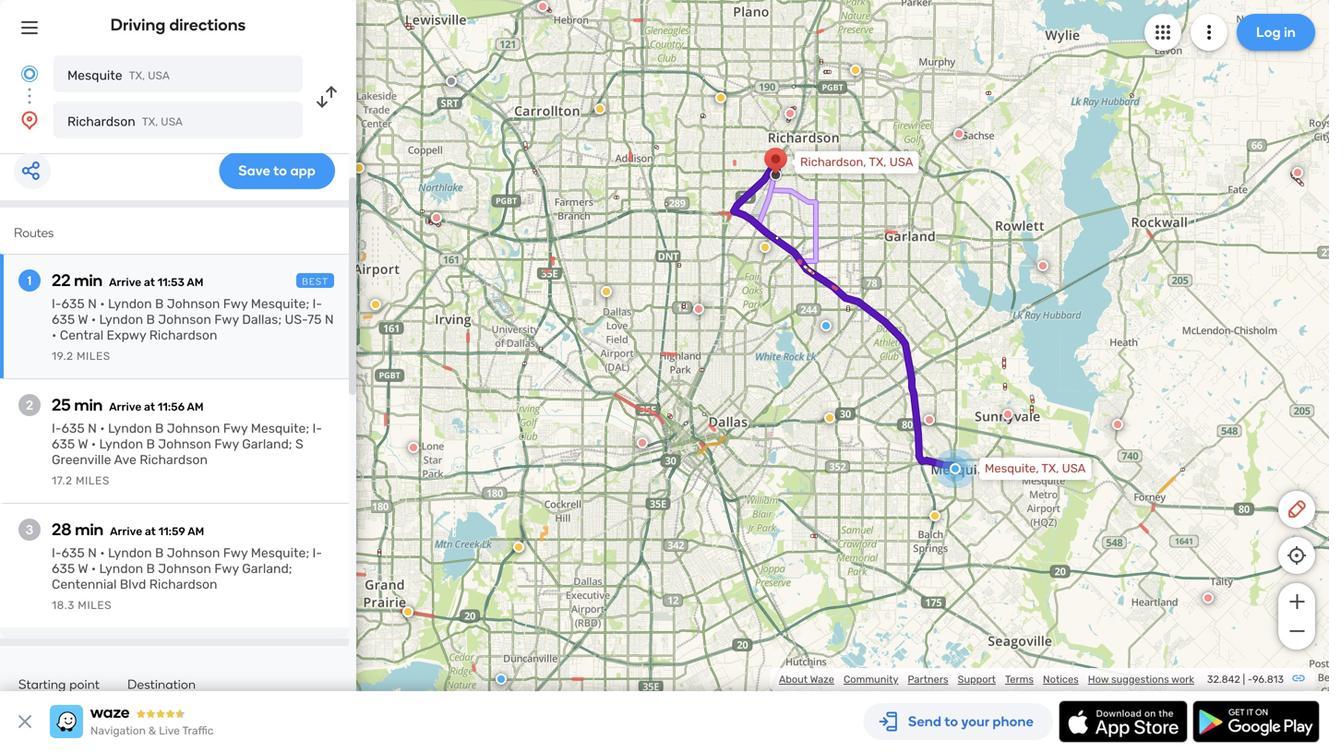 Task type: describe. For each thing, give the bounding box(es) containing it.
• up centennial at left
[[91, 561, 96, 577]]

tx, for richardson
[[142, 115, 158, 128]]

point
[[69, 677, 100, 692]]

ave
[[114, 452, 136, 468]]

accident image
[[446, 76, 457, 87]]

mesquite tx, usa
[[67, 68, 170, 83]]

• up 19.2
[[52, 328, 57, 343]]

pencil image
[[1286, 498, 1308, 521]]

25
[[52, 395, 71, 415]]

635 down 25
[[61, 421, 85, 436]]

partners link
[[908, 673, 949, 686]]

w for 22
[[78, 312, 88, 327]]

32.842
[[1207, 673, 1241, 686]]

community link
[[844, 673, 899, 686]]

635 down 22
[[61, 296, 85, 312]]

mesquite, tx, usa
[[985, 462, 1086, 476]]

am for 28 min
[[188, 525, 204, 538]]

richardson inside i-635 n • lyndon b johnson fwy mesquite; i- 635 w • lyndon b johnson fwy dallas; us-75 n • central expwy richardson 19.2 miles
[[149, 328, 217, 343]]

25 min arrive at 11:56 am
[[52, 395, 204, 415]]

centennial
[[52, 577, 117, 592]]

28
[[52, 520, 72, 540]]

635 down 28
[[61, 546, 85, 561]]

min for 22 min
[[74, 270, 103, 290]]

lyndon up blvd
[[99, 561, 143, 577]]

zoom out image
[[1285, 620, 1309, 643]]

b down 28 min arrive at 11:59 am
[[146, 561, 155, 577]]

expwy
[[107, 328, 146, 343]]

96.813
[[1253, 673, 1284, 686]]

lyndon down 25 min arrive at 11:56 am
[[108, 421, 152, 436]]

• up greenville
[[91, 437, 96, 452]]

mesquite; for 22 min
[[251, 296, 309, 312]]

how
[[1088, 673, 1109, 686]]

richardson down mesquite
[[67, 114, 135, 129]]

b down 11:53 at the top left of the page
[[155, 296, 164, 312]]

link image
[[1291, 671, 1306, 686]]

x image
[[14, 711, 36, 733]]

dallas;
[[242, 312, 282, 327]]

central
[[60, 328, 104, 343]]

n for 25 min
[[88, 421, 97, 436]]

i-635 n • lyndon b johnson fwy mesquite; i- 635 w • lyndon b johnson fwy dallas; us-75 n • central expwy richardson 19.2 miles
[[52, 296, 334, 363]]

best
[[302, 276, 329, 287]]

driving
[[110, 15, 166, 35]]

635 up central
[[52, 312, 75, 327]]

usa for mesquite,
[[1062, 462, 1086, 476]]

destination button
[[127, 677, 196, 707]]

driving directions
[[110, 15, 246, 35]]

22 min arrive at 11:53 am
[[52, 270, 204, 290]]

starting point button
[[18, 677, 100, 705]]

18.3
[[52, 599, 75, 612]]

|
[[1243, 673, 1245, 686]]

17.2
[[52, 474, 73, 487]]

11:59
[[158, 525, 185, 538]]

11:53
[[157, 276, 185, 289]]

i-635 n • lyndon b johnson fwy mesquite; i- 635 w • lyndon b johnson fwy garland; s greenville ave richardson 17.2 miles
[[52, 421, 322, 487]]

arrive for 28 min
[[110, 525, 142, 538]]

s
[[295, 437, 303, 452]]

richardson inside i-635 n • lyndon b johnson fwy mesquite; i- 635 w • lyndon b johnson fwy garland; centennial blvd richardson 18.3 miles
[[149, 577, 217, 592]]

b down 11:59
[[155, 546, 164, 561]]

traffic
[[182, 725, 214, 738]]

i-635 n • lyndon b johnson fwy mesquite; i- 635 w • lyndon b johnson fwy garland; centennial blvd richardson 18.3 miles
[[52, 546, 322, 612]]

tx, for mesquite
[[129, 69, 145, 82]]

75
[[307, 312, 322, 327]]

• down 22 min arrive at 11:53 am
[[100, 296, 105, 312]]

1
[[27, 273, 32, 288]]

greenville
[[52, 452, 111, 468]]

3
[[26, 522, 33, 538]]

support link
[[958, 673, 996, 686]]

location image
[[18, 109, 41, 131]]

garland; for 28 min
[[242, 561, 292, 577]]



Task type: vqa. For each thing, say whether or not it's contained in the screenshot.
1st périphérique from the top of the page
no



Task type: locate. For each thing, give the bounding box(es) containing it.
28 min arrive at 11:59 am
[[52, 520, 204, 540]]

tx, right richardson,
[[869, 155, 887, 169]]

waze
[[810, 673, 834, 686]]

arrive inside 25 min arrive at 11:56 am
[[109, 401, 142, 414]]

0 vertical spatial am
[[187, 276, 204, 289]]

2 vertical spatial at
[[145, 525, 156, 538]]

richardson right ave on the bottom
[[140, 452, 208, 468]]

lyndon down 22 min arrive at 11:53 am
[[108, 296, 152, 312]]

2 vertical spatial miles
[[78, 599, 112, 612]]

arrive left 11:56
[[109, 401, 142, 414]]

1 garland; from the top
[[242, 437, 292, 452]]

0 vertical spatial arrive
[[109, 276, 141, 289]]

1 horizontal spatial police image
[[821, 320, 832, 331]]

mesquite; for 28 min
[[251, 546, 309, 561]]

am
[[187, 276, 204, 289], [187, 401, 204, 414], [188, 525, 204, 538]]

11:56
[[158, 401, 185, 414]]

at inside 25 min arrive at 11:56 am
[[144, 401, 155, 414]]

miles inside i-635 n • lyndon b johnson fwy mesquite; i- 635 w • lyndon b johnson fwy garland; centennial blvd richardson 18.3 miles
[[78, 599, 112, 612]]

support
[[958, 673, 996, 686]]

b down 22 min arrive at 11:53 am
[[146, 312, 155, 327]]

arrive for 22 min
[[109, 276, 141, 289]]

0 vertical spatial mesquite;
[[251, 296, 309, 312]]

-
[[1248, 673, 1253, 686]]

0 vertical spatial w
[[78, 312, 88, 327]]

usa down driving directions
[[148, 69, 170, 82]]

min for 25 min
[[74, 395, 103, 415]]

richardson tx, usa
[[67, 114, 183, 129]]

n up greenville
[[88, 421, 97, 436]]

1 vertical spatial w
[[78, 437, 88, 452]]

am right 11:59
[[188, 525, 204, 538]]

w up greenville
[[78, 437, 88, 452]]

1 mesquite; from the top
[[251, 296, 309, 312]]

min
[[74, 270, 103, 290], [74, 395, 103, 415], [75, 520, 103, 540]]

w up central
[[78, 312, 88, 327]]

arrive left 11:59
[[110, 525, 142, 538]]

johnson
[[167, 296, 220, 312], [158, 312, 211, 327], [167, 421, 220, 436], [158, 437, 211, 452], [167, 546, 220, 561], [158, 561, 211, 577]]

2 vertical spatial am
[[188, 525, 204, 538]]

2 vertical spatial mesquite;
[[251, 546, 309, 561]]

arrive inside 22 min arrive at 11:53 am
[[109, 276, 141, 289]]

1 vertical spatial miles
[[76, 474, 110, 487]]

am inside 28 min arrive at 11:59 am
[[188, 525, 204, 538]]

n for 22 min
[[88, 296, 97, 312]]

usa
[[148, 69, 170, 82], [161, 115, 183, 128], [890, 155, 913, 169], [1062, 462, 1086, 476]]

2 vertical spatial min
[[75, 520, 103, 540]]

min for 28 min
[[75, 520, 103, 540]]

garland; inside i-635 n • lyndon b johnson fwy mesquite; i- 635 w • lyndon b johnson fwy garland; centennial blvd richardson 18.3 miles
[[242, 561, 292, 577]]

richardson inside i-635 n • lyndon b johnson fwy mesquite; i- 635 w • lyndon b johnson fwy garland; s greenville ave richardson 17.2 miles
[[140, 452, 208, 468]]

1 vertical spatial am
[[187, 401, 204, 414]]

navigation
[[90, 725, 146, 738]]

am inside 25 min arrive at 11:56 am
[[187, 401, 204, 414]]

at for 28 min
[[145, 525, 156, 538]]

at inside 22 min arrive at 11:53 am
[[144, 276, 155, 289]]

at left 11:56
[[144, 401, 155, 414]]

usa inside richardson tx, usa
[[161, 115, 183, 128]]

garland; for 25 min
[[242, 437, 292, 452]]

arrive
[[109, 276, 141, 289], [109, 401, 142, 414], [110, 525, 142, 538]]

richardson
[[67, 114, 135, 129], [149, 328, 217, 343], [140, 452, 208, 468], [149, 577, 217, 592]]

1 w from the top
[[78, 312, 88, 327]]

miles inside i-635 n • lyndon b johnson fwy mesquite; i- 635 w • lyndon b johnson fwy dallas; us-75 n • central expwy richardson 19.2 miles
[[77, 350, 111, 363]]

2 mesquite; from the top
[[251, 421, 309, 436]]

w for 28
[[78, 561, 88, 577]]

about waze link
[[779, 673, 834, 686]]

arrive inside 28 min arrive at 11:59 am
[[110, 525, 142, 538]]

miles
[[77, 350, 111, 363], [76, 474, 110, 487], [78, 599, 112, 612]]

n up centennial at left
[[88, 546, 97, 561]]

zoom in image
[[1285, 591, 1309, 613]]

miles down centennial at left
[[78, 599, 112, 612]]

32.842 | -96.813
[[1207, 673, 1284, 686]]

am right 11:56
[[187, 401, 204, 414]]

min right 22
[[74, 270, 103, 290]]

routes
[[14, 225, 54, 240]]

usa right richardson,
[[890, 155, 913, 169]]

min right 25
[[74, 395, 103, 415]]

usa right mesquite,
[[1062, 462, 1086, 476]]

richardson down 11:53 at the top left of the page
[[149, 328, 217, 343]]

n up central
[[88, 296, 97, 312]]

usa for richardson
[[161, 115, 183, 128]]

garland; inside i-635 n • lyndon b johnson fwy mesquite; i- 635 w • lyndon b johnson fwy garland; s greenville ave richardson 17.2 miles
[[242, 437, 292, 452]]

1 vertical spatial arrive
[[109, 401, 142, 414]]

2 vertical spatial w
[[78, 561, 88, 577]]

navigation & live traffic
[[90, 725, 214, 738]]

635 up centennial at left
[[52, 561, 75, 577]]

w
[[78, 312, 88, 327], [78, 437, 88, 452], [78, 561, 88, 577]]

1 vertical spatial mesquite;
[[251, 421, 309, 436]]

22
[[52, 270, 71, 290]]

starting point
[[18, 677, 100, 692]]

i-
[[52, 296, 61, 312], [313, 296, 322, 312], [52, 421, 61, 436], [313, 421, 322, 436], [52, 546, 61, 561], [313, 546, 322, 561]]

blvd
[[120, 577, 146, 592]]

richardson,
[[800, 155, 867, 169]]

usa inside mesquite tx, usa
[[148, 69, 170, 82]]

635
[[61, 296, 85, 312], [52, 312, 75, 327], [61, 421, 85, 436], [52, 437, 75, 452], [61, 546, 85, 561], [52, 561, 75, 577]]

usa down mesquite tx, usa
[[161, 115, 183, 128]]

• down 28 min arrive at 11:59 am
[[100, 546, 105, 561]]

how suggestions work link
[[1088, 673, 1195, 686]]

work
[[1172, 673, 1195, 686]]

tx, inside richardson tx, usa
[[142, 115, 158, 128]]

terms
[[1005, 673, 1034, 686]]

n inside i-635 n • lyndon b johnson fwy mesquite; i- 635 w • lyndon b johnson fwy garland; centennial blvd richardson 18.3 miles
[[88, 546, 97, 561]]

arrive left 11:53 at the top left of the page
[[109, 276, 141, 289]]

n right 75 at the left
[[325, 312, 334, 327]]

miles down greenville
[[76, 474, 110, 487]]

tx, right mesquite,
[[1042, 462, 1059, 476]]

19.2
[[52, 350, 73, 363]]

at left 11:59
[[145, 525, 156, 538]]

mesquite; for 25 min
[[251, 421, 309, 436]]

richardson, tx, usa
[[800, 155, 913, 169]]

at for 22 min
[[144, 276, 155, 289]]

2 garland; from the top
[[242, 561, 292, 577]]

notices
[[1043, 673, 1079, 686]]

current location image
[[18, 63, 41, 85]]

road closed image
[[954, 128, 965, 139], [431, 212, 442, 223], [693, 304, 704, 315], [1003, 409, 1014, 420]]

miles inside i-635 n • lyndon b johnson fwy mesquite; i- 635 w • lyndon b johnson fwy garland; s greenville ave richardson 17.2 miles
[[76, 474, 110, 487]]

0 vertical spatial garland;
[[242, 437, 292, 452]]

fwy
[[223, 296, 248, 312], [214, 312, 239, 327], [223, 421, 248, 436], [214, 437, 239, 452], [223, 546, 248, 561], [214, 561, 239, 577]]

lyndon up ave on the bottom
[[99, 437, 143, 452]]

terms link
[[1005, 673, 1034, 686]]

tx, for richardson,
[[869, 155, 887, 169]]

• down 25 min arrive at 11:56 am
[[100, 421, 105, 436]]

hazard image
[[850, 65, 861, 76], [354, 162, 365, 174], [370, 299, 381, 310], [824, 413, 835, 424], [513, 542, 524, 553]]

destination
[[127, 677, 196, 692]]

suggestions
[[1111, 673, 1169, 686]]

at inside 28 min arrive at 11:59 am
[[145, 525, 156, 538]]

about waze community partners support terms notices how suggestions work
[[779, 673, 1195, 686]]

community
[[844, 673, 899, 686]]

am for 22 min
[[187, 276, 204, 289]]

lyndon up 'expwy'
[[99, 312, 143, 327]]

1 vertical spatial min
[[74, 395, 103, 415]]

am for 25 min
[[187, 401, 204, 414]]

b down 11:56
[[155, 421, 164, 436]]

road closed image
[[537, 1, 548, 12], [785, 108, 796, 119], [1292, 167, 1303, 178], [1038, 260, 1049, 271], [924, 414, 935, 426], [1112, 419, 1123, 430], [637, 438, 648, 449], [408, 442, 419, 453], [1203, 593, 1214, 604]]

1 vertical spatial police image
[[496, 674, 507, 685]]

n
[[88, 296, 97, 312], [325, 312, 334, 327], [88, 421, 97, 436], [88, 546, 97, 561]]

at
[[144, 276, 155, 289], [144, 401, 155, 414], [145, 525, 156, 538]]

635 up greenville
[[52, 437, 75, 452]]

tx, down mesquite tx, usa
[[142, 115, 158, 128]]

mesquite,
[[985, 462, 1039, 476]]

usa for richardson,
[[890, 155, 913, 169]]

miles down central
[[77, 350, 111, 363]]

0 vertical spatial police image
[[821, 320, 832, 331]]

notices link
[[1043, 673, 1079, 686]]

tx, for mesquite,
[[1042, 462, 1059, 476]]

at for 25 min
[[144, 401, 155, 414]]

about
[[779, 673, 808, 686]]

2 w from the top
[[78, 437, 88, 452]]

w inside i-635 n • lyndon b johnson fwy mesquite; i- 635 w • lyndon b johnson fwy garland; centennial blvd richardson 18.3 miles
[[78, 561, 88, 577]]

b down 25 min arrive at 11:56 am
[[146, 437, 155, 452]]

lyndon
[[108, 296, 152, 312], [99, 312, 143, 327], [108, 421, 152, 436], [99, 437, 143, 452], [108, 546, 152, 561], [99, 561, 143, 577]]

tx, inside mesquite tx, usa
[[129, 69, 145, 82]]

&
[[148, 725, 156, 738]]

0 vertical spatial miles
[[77, 350, 111, 363]]

mesquite; inside i-635 n • lyndon b johnson fwy mesquite; i- 635 w • lyndon b johnson fwy garland; s greenville ave richardson 17.2 miles
[[251, 421, 309, 436]]

am inside 22 min arrive at 11:53 am
[[187, 276, 204, 289]]

•
[[100, 296, 105, 312], [91, 312, 96, 327], [52, 328, 57, 343], [100, 421, 105, 436], [91, 437, 96, 452], [100, 546, 105, 561], [91, 561, 96, 577]]

hazard image
[[715, 92, 727, 103], [595, 103, 606, 114], [760, 242, 771, 253], [601, 286, 612, 297], [930, 510, 941, 522], [402, 607, 414, 618]]

b
[[155, 296, 164, 312], [146, 312, 155, 327], [155, 421, 164, 436], [146, 437, 155, 452], [155, 546, 164, 561], [146, 561, 155, 577]]

3 mesquite; from the top
[[251, 546, 309, 561]]

usa for mesquite
[[148, 69, 170, 82]]

2
[[26, 397, 33, 413]]

min right 28
[[75, 520, 103, 540]]

at left 11:53 at the top left of the page
[[144, 276, 155, 289]]

arrive for 25 min
[[109, 401, 142, 414]]

tx, right mesquite
[[129, 69, 145, 82]]

n for 28 min
[[88, 546, 97, 561]]

3 w from the top
[[78, 561, 88, 577]]

2 vertical spatial arrive
[[110, 525, 142, 538]]

richardson right blvd
[[149, 577, 217, 592]]

w for 25
[[78, 437, 88, 452]]

garland;
[[242, 437, 292, 452], [242, 561, 292, 577]]

1 vertical spatial at
[[144, 401, 155, 414]]

live
[[159, 725, 180, 738]]

mesquite; inside i-635 n • lyndon b johnson fwy mesquite; i- 635 w • lyndon b johnson fwy dallas; us-75 n • central expwy richardson 19.2 miles
[[251, 296, 309, 312]]

w inside i-635 n • lyndon b johnson fwy mesquite; i- 635 w • lyndon b johnson fwy garland; s greenville ave richardson 17.2 miles
[[78, 437, 88, 452]]

us-
[[285, 312, 307, 327]]

w inside i-635 n • lyndon b johnson fwy mesquite; i- 635 w • lyndon b johnson fwy dallas; us-75 n • central expwy richardson 19.2 miles
[[78, 312, 88, 327]]

0 vertical spatial at
[[144, 276, 155, 289]]

police image
[[821, 320, 832, 331], [496, 674, 507, 685]]

mesquite
[[67, 68, 122, 83]]

0 horizontal spatial police image
[[496, 674, 507, 685]]

n inside i-635 n • lyndon b johnson fwy mesquite; i- 635 w • lyndon b johnson fwy garland; s greenville ave richardson 17.2 miles
[[88, 421, 97, 436]]

1 vertical spatial garland;
[[242, 561, 292, 577]]

mesquite; inside i-635 n • lyndon b johnson fwy mesquite; i- 635 w • lyndon b johnson fwy garland; centennial blvd richardson 18.3 miles
[[251, 546, 309, 561]]

partners
[[908, 673, 949, 686]]

am right 11:53 at the top left of the page
[[187, 276, 204, 289]]

• up central
[[91, 312, 96, 327]]

starting
[[18, 677, 66, 692]]

lyndon down 28 min arrive at 11:59 am
[[108, 546, 152, 561]]

directions
[[169, 15, 246, 35]]

tx,
[[129, 69, 145, 82], [142, 115, 158, 128], [869, 155, 887, 169], [1042, 462, 1059, 476]]

0 vertical spatial min
[[74, 270, 103, 290]]

w up centennial at left
[[78, 561, 88, 577]]

mesquite;
[[251, 296, 309, 312], [251, 421, 309, 436], [251, 546, 309, 561]]



